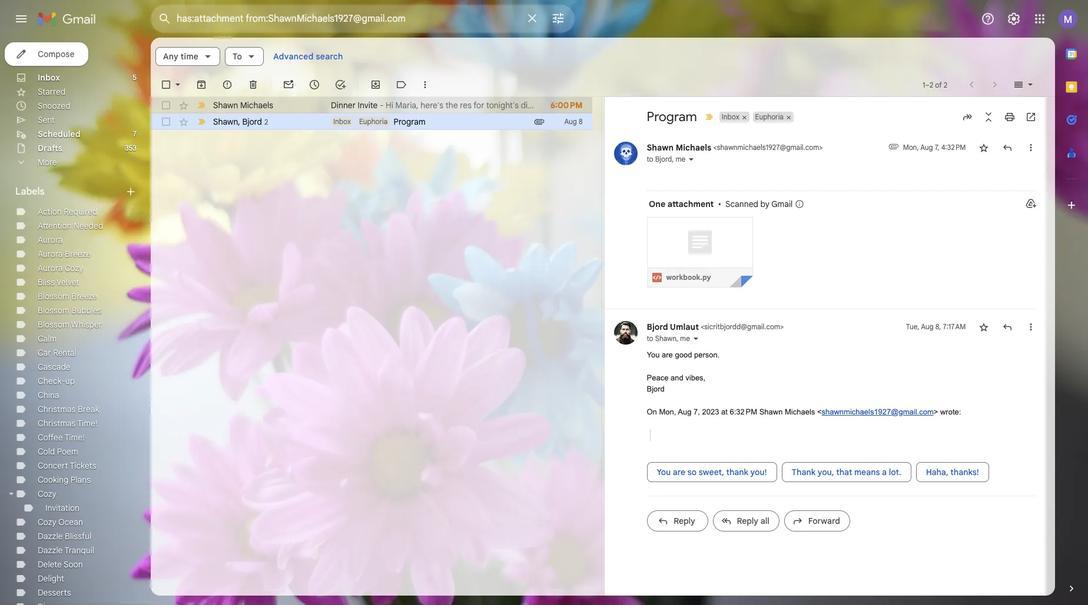Task type: locate. For each thing, give the bounding box(es) containing it.
rental
[[53, 348, 76, 359]]

2 dazzle from the top
[[38, 546, 63, 556]]

more button
[[0, 155, 141, 170]]

plans
[[71, 475, 91, 486]]

0 vertical spatial dazzle
[[38, 532, 63, 542]]

row
[[151, 97, 592, 114], [151, 114, 592, 130]]

0 horizontal spatial michaels
[[240, 100, 273, 111]]

inbox down dinner
[[333, 117, 351, 126]]

settings image
[[1007, 12, 1021, 26]]

2 blossom from the top
[[38, 306, 69, 316]]

None checkbox
[[160, 79, 172, 91], [160, 100, 172, 111], [160, 79, 172, 91], [160, 100, 172, 111]]

> for michaels
[[819, 143, 823, 152]]

1 vertical spatial christmas
[[38, 419, 76, 429]]

1 vertical spatial aurora
[[38, 249, 63, 260]]

euphoria right inbox button
[[755, 112, 784, 121]]

row down invite
[[151, 114, 592, 130]]

inbox up starred link
[[38, 72, 60, 83]]

2 horizontal spatial >
[[934, 408, 938, 417]]

blossom whisper
[[38, 320, 102, 330]]

0 horizontal spatial >
[[780, 322, 784, 331]]

1 christmas from the top
[[38, 405, 76, 415]]

at
[[721, 408, 728, 417]]

dazzle down cozy ocean link
[[38, 532, 63, 542]]

labels image
[[396, 79, 407, 91]]

aurora for aurora cozy
[[38, 263, 63, 274]]

0 horizontal spatial shawnmichaels1927@gmail.com
[[717, 143, 819, 152]]

blossom down 'blossom breeze' link
[[38, 306, 69, 316]]

1 vertical spatial shawnmichaels1927@gmail.com
[[822, 408, 934, 417]]

0 horizontal spatial <
[[701, 322, 704, 331]]

1 aurora from the top
[[38, 235, 63, 246]]

1 vertical spatial >
[[780, 322, 784, 331]]

5
[[133, 73, 137, 82]]

2 row from the top
[[151, 114, 592, 130]]

row containing shawn
[[151, 114, 592, 130]]

2 horizontal spatial inbox
[[722, 112, 739, 121]]

1 vertical spatial dazzle
[[38, 546, 63, 556]]

>
[[819, 143, 823, 152], [780, 322, 784, 331], [934, 408, 938, 417]]

0 horizontal spatial 2
[[264, 117, 268, 126]]

0 horizontal spatial euphoria
[[359, 117, 388, 126]]

1 horizontal spatial <
[[713, 143, 717, 152]]

1 vertical spatial time!
[[65, 433, 85, 443]]

1 vertical spatial me
[[680, 334, 690, 343]]

more image
[[419, 79, 431, 91]]

< inside bjord umlaut < sicritbjordd@gmail.com >
[[701, 322, 704, 331]]

dazzle blissful
[[38, 532, 91, 542]]

0 horizontal spatial program
[[394, 117, 426, 127]]

vibes,
[[686, 374, 706, 382]]

blossom down bliss velvet link
[[38, 291, 69, 302]]

2 vertical spatial <
[[817, 408, 822, 417]]

advanced search button
[[269, 46, 348, 67]]

0 horizontal spatial 7,
[[694, 408, 700, 417]]

blossom for blossom bubbles
[[38, 306, 69, 316]]

3 aurora from the top
[[38, 263, 63, 274]]

michaels right 6:32 pm
[[785, 408, 815, 417]]

blossom breeze link
[[38, 291, 97, 302]]

for
[[474, 100, 484, 111]]

has attachment image
[[533, 116, 545, 128]]

shawn michaels
[[213, 100, 273, 111]]

1 vertical spatial mon,
[[659, 408, 676, 417]]

row down move to inbox icon
[[151, 97, 592, 114]]

christmas break
[[38, 405, 99, 415]]

2 down shawn michaels
[[264, 117, 268, 126]]

aurora for aurora breeze
[[38, 249, 63, 260]]

2
[[930, 80, 933, 89], [944, 80, 947, 89], [264, 117, 268, 126]]

shawn up to bjord , me
[[647, 142, 674, 153]]

aug left 8,
[[921, 322, 934, 331]]

0 vertical spatial michaels
[[240, 100, 273, 111]]

tab list
[[1055, 38, 1088, 564]]

inbox for inbox button
[[722, 112, 739, 121]]

0 vertical spatial cozy
[[65, 263, 83, 274]]

None search field
[[151, 5, 575, 33]]

check-up link
[[38, 376, 75, 387]]

blossom for blossom breeze
[[38, 291, 69, 302]]

2 right "of"
[[944, 80, 947, 89]]

0 vertical spatial aurora
[[38, 235, 63, 246]]

dazzle for dazzle tranquil
[[38, 546, 63, 556]]

advanced search
[[273, 51, 343, 62]]

drafts link
[[38, 143, 62, 154]]

aurora up bliss
[[38, 263, 63, 274]]

1 vertical spatial cozy
[[38, 489, 56, 500]]

1 vertical spatial ,
[[672, 155, 674, 164]]

2 christmas from the top
[[38, 419, 76, 429]]

delight link
[[38, 574, 64, 585]]

time! down christmas time! link
[[65, 433, 85, 443]]

2 to from the top
[[647, 334, 653, 343]]

calm
[[38, 334, 57, 344]]

to for bjord
[[647, 334, 653, 343]]

inbox up shawn michaels < shawnmichaels1927@gmail.com >
[[722, 112, 739, 121]]

program up to bjord , me
[[647, 109, 697, 125]]

1 vertical spatial to
[[647, 334, 653, 343]]

car rental link
[[38, 348, 76, 359]]

cozy for the cozy link
[[38, 489, 56, 500]]

shawn down shawn michaels
[[213, 116, 238, 127]]

7, left 4:32 pm
[[935, 143, 940, 152]]

shawn for shawn michaels
[[213, 100, 238, 111]]

7, left '2023'
[[694, 408, 700, 417]]

me left show details image
[[680, 334, 690, 343]]

2 vertical spatial >
[[934, 408, 938, 417]]

concert tickets
[[38, 461, 96, 472]]

3 blossom from the top
[[38, 320, 69, 330]]

china
[[38, 390, 59, 401]]

shawn up the are
[[655, 334, 677, 343]]

christmas down china at the bottom left of page
[[38, 405, 76, 415]]

None checkbox
[[160, 116, 172, 128]]

, left show details icon
[[672, 155, 674, 164]]

concert
[[38, 461, 68, 472]]

2 horizontal spatial ,
[[677, 334, 678, 343]]

2 vertical spatial cozy
[[38, 518, 56, 528]]

0 vertical spatial >
[[819, 143, 823, 152]]

bjord down shawn michaels
[[242, 116, 262, 127]]

1 vertical spatial blossom
[[38, 306, 69, 316]]

michaels down delete icon
[[240, 100, 273, 111]]

drafts
[[38, 143, 62, 154]]

7,
[[935, 143, 940, 152], [694, 408, 700, 417]]

to left show details icon
[[647, 155, 653, 164]]

list
[[604, 130, 1037, 541]]

dazzle up delete
[[38, 546, 63, 556]]

1 horizontal spatial 7,
[[935, 143, 940, 152]]

bliss velvet
[[38, 277, 79, 288]]

2 vertical spatial ,
[[677, 334, 678, 343]]

aurora down aurora link
[[38, 249, 63, 260]]

shawn right 6:32 pm
[[759, 408, 783, 417]]

2 aurora from the top
[[38, 249, 63, 260]]

bjord
[[242, 116, 262, 127], [655, 155, 672, 164], [647, 322, 668, 332], [647, 385, 665, 394]]

report spam image
[[221, 79, 233, 91]]

shawn down the report spam image
[[213, 100, 238, 111]]

<
[[713, 143, 717, 152], [701, 322, 704, 331], [817, 408, 822, 417]]

michaels up show details icon
[[676, 142, 712, 153]]

attachment
[[668, 199, 714, 209]]

1 – 2 of 2
[[923, 80, 947, 89]]

> inside shawn michaels < shawnmichaels1927@gmail.com >
[[819, 143, 823, 152]]

cozy down invitation
[[38, 518, 56, 528]]

time
[[181, 51, 198, 62]]

sicritbjordd@gmail.com
[[704, 322, 780, 331]]

0 horizontal spatial mon,
[[659, 408, 676, 417]]

> for umlaut
[[780, 322, 784, 331]]

0 horizontal spatial inbox
[[38, 72, 60, 83]]

cozy up velvet
[[65, 263, 83, 274]]

blossom bubbles link
[[38, 306, 102, 316]]

cascade
[[38, 362, 70, 373]]

1 horizontal spatial ,
[[672, 155, 674, 164]]

breeze up the aurora cozy
[[65, 249, 91, 260]]

2 vertical spatial aurora
[[38, 263, 63, 274]]

0 vertical spatial blossom
[[38, 291, 69, 302]]

0 vertical spatial me
[[676, 155, 686, 164]]

0 vertical spatial breeze
[[65, 249, 91, 260]]

one
[[649, 199, 665, 209]]

aurora breeze link
[[38, 249, 91, 260]]

time! down break at the left
[[77, 419, 97, 429]]

, down the umlaut
[[677, 334, 678, 343]]

breeze for aurora breeze
[[65, 249, 91, 260]]

and
[[671, 374, 683, 382]]

1 horizontal spatial 2
[[930, 80, 933, 89]]

1 to from the top
[[647, 155, 653, 164]]

breeze up the bubbles
[[71, 291, 97, 302]]

1 horizontal spatial euphoria
[[755, 112, 784, 121]]

christmas
[[38, 405, 76, 415], [38, 419, 76, 429]]

add to tasks image
[[334, 79, 346, 91]]

< inside shawn michaels < shawnmichaels1927@gmail.com >
[[713, 143, 717, 152]]

tranquil
[[64, 546, 94, 556]]

to
[[647, 155, 653, 164], [647, 334, 653, 343]]

1 vertical spatial <
[[701, 322, 704, 331]]

1 blossom from the top
[[38, 291, 69, 302]]

blossom
[[38, 291, 69, 302], [38, 306, 69, 316], [38, 320, 69, 330]]

mon, right attachments icon
[[903, 143, 919, 152]]

1 horizontal spatial >
[[819, 143, 823, 152]]

program
[[647, 109, 697, 125], [394, 117, 426, 127]]

attachments image
[[888, 141, 900, 153]]

dazzle blissful link
[[38, 532, 91, 542]]

0 vertical spatial shawnmichaels1927@gmail.com
[[717, 143, 819, 152]]

1 vertical spatial michaels
[[676, 142, 712, 153]]

bjord down peace
[[647, 385, 665, 394]]

poem
[[57, 447, 78, 458]]

1 dazzle from the top
[[38, 532, 63, 542]]

shawnmichaels1927@gmail.com
[[717, 143, 819, 152], [822, 408, 934, 417]]

4:32 pm
[[941, 143, 966, 152]]

maria,
[[395, 100, 418, 111]]

search mail image
[[154, 8, 175, 29]]

sent link
[[38, 115, 55, 125]]

euphoria inside row
[[359, 117, 388, 126]]

breeze for blossom breeze
[[71, 291, 97, 302]]

reply link
[[647, 511, 708, 532]]

< for bjord umlaut
[[701, 322, 704, 331]]

bjord inside peace and vibes, bjord
[[647, 385, 665, 394]]

scheduled link
[[38, 129, 80, 140]]

0 vertical spatial ,
[[238, 116, 240, 127]]

labels heading
[[15, 186, 125, 198]]

me for michaels
[[676, 155, 686, 164]]

car
[[38, 348, 51, 359]]

whisper
[[71, 320, 102, 330]]

cooking plans link
[[38, 475, 91, 486]]

cozy link
[[38, 489, 56, 500]]

tue,
[[906, 322, 920, 331]]

calm link
[[38, 334, 57, 344]]

Not starred checkbox
[[978, 142, 990, 154]]

cozy down cooking on the bottom
[[38, 489, 56, 500]]

breeze
[[65, 249, 91, 260], [71, 291, 97, 302]]

china link
[[38, 390, 59, 401]]

snoozed link
[[38, 101, 70, 111]]

euphoria down invite
[[359, 117, 388, 126]]

time! for christmas time!
[[77, 419, 97, 429]]

0 vertical spatial <
[[713, 143, 717, 152]]

mon, right on
[[659, 408, 676, 417]]

blossom up calm
[[38, 320, 69, 330]]

1 vertical spatial breeze
[[71, 291, 97, 302]]

to shawn , me
[[647, 334, 690, 343]]

2 vertical spatial blossom
[[38, 320, 69, 330]]

invitation
[[45, 503, 80, 514]]

1 horizontal spatial michaels
[[676, 142, 712, 153]]

cozy for cozy ocean
[[38, 518, 56, 528]]

bubbles
[[71, 306, 102, 316]]

christmas up coffee time!
[[38, 419, 76, 429]]

2 vertical spatial michaels
[[785, 408, 815, 417]]

to up you
[[647, 334, 653, 343]]

•
[[718, 199, 721, 209]]

, down shawn michaels
[[238, 116, 240, 127]]

list containing shawn michaels
[[604, 130, 1037, 541]]

0 vertical spatial christmas
[[38, 405, 76, 415]]

0 vertical spatial to
[[647, 155, 653, 164]]

aurora down attention
[[38, 235, 63, 246]]

1 horizontal spatial mon,
[[903, 143, 919, 152]]

0 vertical spatial mon,
[[903, 143, 919, 152]]

inbox inside labels navigation
[[38, 72, 60, 83]]

good person.
[[675, 351, 720, 359]]

0 vertical spatial 7,
[[935, 143, 940, 152]]

michaels
[[240, 100, 273, 111], [676, 142, 712, 153], [785, 408, 815, 417]]

1 horizontal spatial program
[[647, 109, 697, 125]]

needed
[[74, 221, 103, 231]]

reply
[[674, 516, 695, 527]]

aurora link
[[38, 235, 63, 246]]

2 horizontal spatial michaels
[[785, 408, 815, 417]]

me left show details icon
[[676, 155, 686, 164]]

2 left "of"
[[930, 80, 933, 89]]

more
[[38, 157, 57, 168]]

2 horizontal spatial 2
[[944, 80, 947, 89]]

6:32 pm
[[730, 408, 757, 417]]

delight
[[38, 574, 64, 585]]

1 row from the top
[[151, 97, 592, 114]]

inbox inside inbox button
[[722, 112, 739, 121]]

aurora for aurora link
[[38, 235, 63, 246]]

program down maria,
[[394, 117, 426, 127]]

aug
[[564, 117, 577, 126], [920, 143, 933, 152], [921, 322, 934, 331], [678, 408, 692, 417]]

break
[[78, 405, 99, 415]]

> inside bjord umlaut < sicritbjordd@gmail.com >
[[780, 322, 784, 331]]

inbox
[[38, 72, 60, 83], [722, 112, 739, 121], [333, 117, 351, 126]]

inbox button
[[719, 112, 741, 122]]

labels navigation
[[0, 38, 151, 606]]

0 vertical spatial time!
[[77, 419, 97, 429]]

gmail image
[[38, 7, 102, 31]]

peace
[[647, 374, 669, 382]]

delete soon
[[38, 560, 83, 571]]

christmas for christmas break
[[38, 405, 76, 415]]



Task type: vqa. For each thing, say whether or not it's contained in the screenshot.
Euphoria button
yes



Task type: describe. For each thing, give the bounding box(es) containing it.
required
[[64, 207, 97, 217]]

christmas break link
[[38, 405, 99, 415]]

bjord inside row
[[242, 116, 262, 127]]

mon, aug 7, 4:32 pm
[[903, 143, 966, 152]]

aug left 8
[[564, 117, 577, 126]]

tue, aug 8, 7:17 am
[[906, 322, 966, 331]]

clear search image
[[521, 6, 544, 30]]

0 horizontal spatial ,
[[238, 116, 240, 127]]

, for bjord
[[677, 334, 678, 343]]

download attachment workbook.py image
[[668, 266, 681, 278]]

shawn for shawn michaels < shawnmichaels1927@gmail.com >
[[647, 142, 674, 153]]

Not starred checkbox
[[978, 321, 990, 333]]

7, inside cell
[[935, 143, 940, 152]]

cooking
[[38, 475, 68, 486]]

row containing shawn michaels
[[151, 97, 592, 114]]

show details image
[[692, 335, 699, 342]]

dinner invite - hi maria, here's the res for tonight's dinner. 6:00 pm
[[331, 100, 583, 111]]

aurora cozy
[[38, 263, 83, 274]]

ocean
[[58, 518, 83, 528]]

move to inbox image
[[370, 79, 382, 91]]

Search mail text field
[[177, 13, 518, 25]]

cozy ocean
[[38, 518, 83, 528]]

velvet
[[57, 277, 79, 288]]

, for shawn
[[672, 155, 674, 164]]

add all to drive image
[[1025, 198, 1036, 209]]

dinner
[[331, 100, 356, 111]]

coffee time! link
[[38, 433, 85, 443]]

support image
[[981, 12, 995, 26]]

advanced search options image
[[546, 6, 570, 30]]

check-up
[[38, 376, 75, 387]]

invitation link
[[45, 503, 80, 514]]

attention needed link
[[38, 221, 103, 231]]

2 inside shawn , bjord 2
[[264, 117, 268, 126]]

text image
[[652, 273, 662, 282]]

show details image
[[688, 156, 695, 163]]

action required link
[[38, 207, 97, 217]]

coffee
[[38, 433, 63, 443]]

8
[[579, 117, 583, 126]]

dinner.
[[521, 100, 546, 111]]

christmas time! link
[[38, 419, 97, 429]]

delete soon link
[[38, 560, 83, 571]]

bjord umlaut cell
[[647, 322, 784, 332]]

michaels for shawn michaels < shawnmichaels1927@gmail.com >
[[676, 142, 712, 153]]

blossom bubbles
[[38, 306, 102, 316]]

dazzle tranquil link
[[38, 546, 94, 556]]

starred link
[[38, 87, 66, 97]]

action required
[[38, 207, 97, 217]]

aug left 4:32 pm
[[920, 143, 933, 152]]

delete image
[[247, 79, 259, 91]]

program main content
[[151, 38, 1055, 596]]

workbook.py link
[[647, 217, 753, 288]]

any time button
[[155, 47, 220, 66]]

8,
[[935, 322, 941, 331]]

1
[[923, 80, 925, 89]]

1 horizontal spatial inbox
[[333, 117, 351, 126]]

cold poem link
[[38, 447, 78, 458]]

attention
[[38, 221, 72, 231]]

to for shawn
[[647, 155, 653, 164]]

euphoria inside button
[[755, 112, 784, 121]]

blossom for blossom whisper
[[38, 320, 69, 330]]

1 vertical spatial 7,
[[694, 408, 700, 417]]

program inside row
[[394, 117, 426, 127]]

1 horizontal spatial shawnmichaels1927@gmail.com
[[822, 408, 934, 417]]

soon
[[64, 560, 83, 571]]

aug 8
[[564, 117, 583, 126]]

shawn , bjord 2
[[213, 116, 268, 127]]

compose button
[[5, 42, 89, 66]]

snooze image
[[309, 79, 320, 91]]

shawnmichaels1927@gmail.com inside shawn michaels < shawnmichaels1927@gmail.com >
[[717, 143, 819, 152]]

michaels for shawn michaels
[[240, 100, 273, 111]]

action
[[38, 207, 62, 217]]

car rental
[[38, 348, 76, 359]]

any
[[163, 51, 178, 62]]

mon, inside cell
[[903, 143, 919, 152]]

sent
[[38, 115, 55, 125]]

shawn michaels cell
[[647, 142, 823, 153]]

concert tickets link
[[38, 461, 96, 472]]

shawnmichaels1927@gmail.com link
[[822, 408, 934, 417]]

cascade link
[[38, 362, 70, 373]]

7:17 am
[[943, 322, 966, 331]]

archive image
[[195, 79, 207, 91]]

delete
[[38, 560, 62, 571]]

you are good person.
[[647, 351, 720, 359]]

time! for coffee time!
[[65, 433, 85, 443]]

peace and vibes, bjord
[[647, 374, 706, 394]]

mon, aug 7, 4:32 pm cell
[[903, 142, 966, 154]]

starred
[[38, 87, 66, 97]]

aug left '2023'
[[678, 408, 692, 417]]

labels
[[15, 186, 45, 198]]

not starred image
[[978, 142, 990, 154]]

bjord up to shawn , me
[[647, 322, 668, 332]]

are
[[662, 351, 673, 359]]

blossom breeze
[[38, 291, 97, 302]]

desserts
[[38, 588, 71, 599]]

2023
[[702, 408, 719, 417]]

attention needed
[[38, 221, 103, 231]]

< for shawn michaels
[[713, 143, 717, 152]]

on
[[647, 408, 657, 417]]

blossom whisper link
[[38, 320, 102, 330]]

-
[[380, 100, 384, 111]]

invite
[[358, 100, 378, 111]]

inbox link
[[38, 72, 60, 83]]

list inside program main content
[[604, 130, 1037, 541]]

main menu image
[[14, 12, 28, 26]]

bjord umlaut < sicritbjordd@gmail.com >
[[647, 322, 784, 332]]

christmas for christmas time!
[[38, 419, 76, 429]]

by
[[761, 199, 770, 209]]

euphoria button
[[753, 112, 785, 122]]

add attachment to drive workbook.py image
[[691, 266, 703, 278]]

on mon, aug 7, 2023 at 6:32 pm shawn michaels < shawnmichaels1927@gmail.com > wrote:
[[647, 408, 961, 417]]

bliss velvet link
[[38, 277, 79, 288]]

tue, aug 8, 7:17 am cell
[[906, 321, 966, 333]]

7
[[133, 130, 137, 138]]

gmail
[[771, 199, 793, 209]]

blissful
[[65, 532, 91, 542]]

me for umlaut
[[680, 334, 690, 343]]

toggle split pane mode image
[[1013, 79, 1025, 91]]

inbox for inbox link
[[38, 72, 60, 83]]

here's
[[421, 100, 443, 111]]

shawn for shawn , bjord 2
[[213, 116, 238, 127]]

cold
[[38, 447, 55, 458]]

2 horizontal spatial <
[[817, 408, 822, 417]]

advanced
[[273, 51, 314, 62]]

umlaut
[[670, 322, 699, 332]]

dazzle for dazzle blissful
[[38, 532, 63, 542]]

bjord left show details icon
[[655, 155, 672, 164]]

christmas time!
[[38, 419, 97, 429]]



